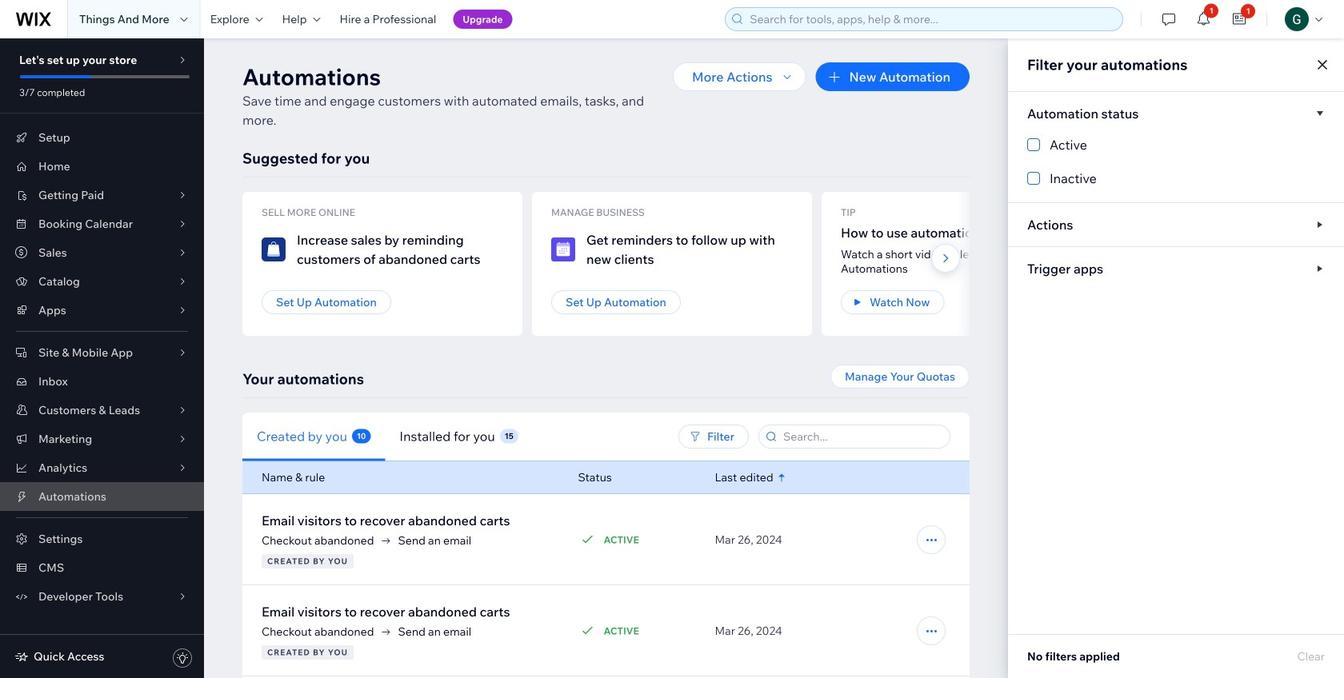 Task type: describe. For each thing, give the bounding box(es) containing it.
2 category image from the left
[[552, 238, 576, 262]]

Search... field
[[779, 426, 946, 448]]



Task type: vqa. For each thing, say whether or not it's contained in the screenshot.
option
yes



Task type: locate. For each thing, give the bounding box(es) containing it.
None checkbox
[[1028, 135, 1326, 155]]

category image
[[262, 238, 286, 262], [552, 238, 576, 262]]

tab list
[[243, 413, 617, 462]]

Search for tools, apps, help & more... field
[[746, 8, 1119, 30]]

None checkbox
[[1028, 169, 1326, 188]]

1 category image from the left
[[262, 238, 286, 262]]

list
[[243, 192, 1345, 336]]

1 horizontal spatial category image
[[552, 238, 576, 262]]

0 horizontal spatial category image
[[262, 238, 286, 262]]

sidebar element
[[0, 38, 204, 679]]



